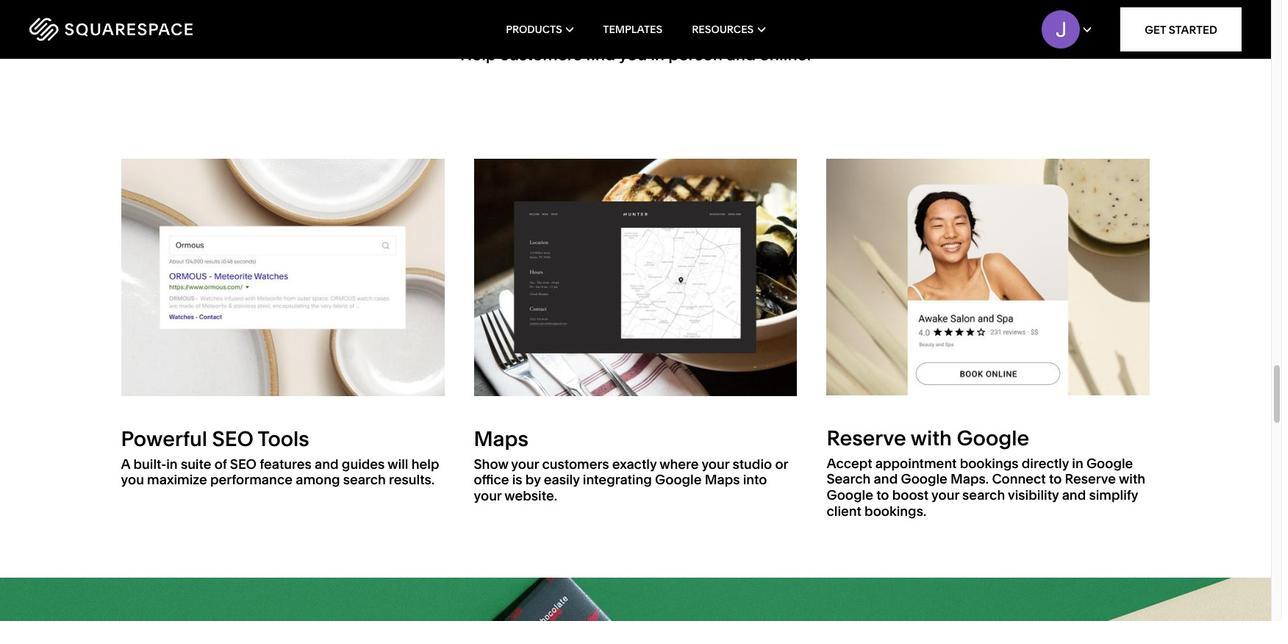 Task type: locate. For each thing, give the bounding box(es) containing it.
google
[[957, 426, 1030, 451], [1087, 455, 1134, 472], [901, 471, 948, 488], [655, 472, 702, 489], [827, 487, 874, 504]]

is
[[512, 472, 523, 489]]

google up simplify
[[1087, 455, 1134, 472]]

1 vertical spatial reserve
[[1065, 471, 1116, 488]]

1 horizontal spatial reserve
[[1065, 471, 1116, 488]]

1 horizontal spatial maps
[[705, 472, 740, 489]]

in left the suite on the bottom left of the page
[[166, 456, 178, 473]]

to
[[1049, 471, 1062, 488], [877, 487, 890, 504]]

to left boost
[[877, 487, 890, 504]]

bookings
[[960, 455, 1019, 472]]

in down "templates" at top
[[651, 45, 665, 65]]

you down "templates" at top
[[619, 45, 647, 65]]

in
[[651, 45, 665, 65], [1072, 455, 1084, 472], [166, 456, 178, 473]]

help
[[412, 456, 439, 473]]

seo
[[212, 427, 254, 452], [230, 456, 257, 473]]

products
[[506, 23, 562, 36]]

1 horizontal spatial with
[[1119, 471, 1146, 488]]

0 vertical spatial maps
[[474, 427, 529, 452]]

2 horizontal spatial in
[[1072, 455, 1084, 472]]

reserve up accept
[[827, 426, 907, 451]]

maps
[[474, 427, 529, 452], [705, 472, 740, 489]]

1 horizontal spatial to
[[1049, 471, 1062, 488]]

maps show your customers exactly where your studio or office is by easily integrating google maps into your website.
[[474, 427, 788, 504]]

0 horizontal spatial search
[[343, 472, 386, 489]]

google right integrating
[[655, 472, 702, 489]]

customers
[[500, 45, 582, 65], [542, 456, 609, 473]]

maximize
[[147, 472, 207, 489]]

a
[[121, 456, 130, 473]]

you
[[619, 45, 647, 65], [121, 472, 144, 489]]

powerful seo tools a built-in suite of seo features and guides will help you maximize performance among search results.
[[121, 427, 439, 489]]

integrating
[[583, 472, 652, 489]]

seo up of
[[212, 427, 254, 452]]

website.
[[505, 488, 557, 504]]

maps left into on the right of page
[[705, 472, 740, 489]]

features
[[260, 456, 312, 473]]

to right connect
[[1049, 471, 1062, 488]]

google up bookings
[[957, 426, 1030, 451]]

seo right of
[[230, 456, 257, 473]]

1 horizontal spatial in
[[651, 45, 665, 65]]

studio
[[733, 456, 772, 473]]

directly
[[1022, 455, 1069, 472]]

customers right by
[[542, 456, 609, 473]]

search down bookings
[[963, 487, 1005, 504]]

and down resources
[[727, 45, 756, 65]]

tools
[[258, 427, 309, 452]]

search
[[343, 472, 386, 489], [963, 487, 1005, 504]]

online.
[[760, 45, 811, 65]]

0 horizontal spatial in
[[166, 456, 178, 473]]

among
[[296, 472, 340, 489]]

exactly
[[612, 456, 657, 473]]

in right directly
[[1072, 455, 1084, 472]]

started
[[1169, 22, 1218, 36]]

google up bookings.
[[901, 471, 948, 488]]

and left guides on the bottom left of the page
[[315, 456, 339, 473]]

0 horizontal spatial maps
[[474, 427, 529, 452]]

your right where on the bottom of page
[[702, 456, 730, 473]]

search left will
[[343, 472, 386, 489]]

bookings.
[[865, 503, 927, 520]]

0 vertical spatial reserve
[[827, 426, 907, 451]]

and
[[727, 45, 756, 65], [315, 456, 339, 473], [874, 471, 898, 488], [1062, 487, 1086, 504]]

0 horizontal spatial with
[[911, 426, 952, 451]]

results.
[[389, 472, 435, 489]]

1 vertical spatial customers
[[542, 456, 609, 473]]

0 horizontal spatial you
[[121, 472, 144, 489]]

powerful
[[121, 427, 207, 452]]

reserve with google accept appointment bookings directly in google search and google maps. connect to reserve with google to boost your search visibility and simplify client bookings.
[[827, 426, 1146, 520]]

reserve right visibility
[[1065, 471, 1116, 488]]

guides
[[342, 456, 385, 473]]

search inside the "powerful seo tools a built-in suite of seo features and guides will help you maximize performance among search results."
[[343, 472, 386, 489]]

1 vertical spatial maps
[[705, 472, 740, 489]]

gift card design image
[[474, 159, 798, 397]]

0 vertical spatial with
[[911, 426, 952, 451]]

you left maximize
[[121, 472, 144, 489]]

1 horizontal spatial you
[[619, 45, 647, 65]]

and up bookings.
[[874, 471, 898, 488]]

with
[[911, 426, 952, 451], [1119, 471, 1146, 488]]

built-
[[133, 456, 166, 473]]

google inside maps show your customers exactly where your studio or office is by easily integrating google maps into your website.
[[655, 472, 702, 489]]

reserve
[[827, 426, 907, 451], [1065, 471, 1116, 488]]

1 horizontal spatial search
[[963, 487, 1005, 504]]

your right boost
[[932, 487, 960, 504]]

customers down products
[[500, 45, 582, 65]]

your
[[511, 456, 539, 473], [702, 456, 730, 473], [932, 487, 960, 504], [474, 488, 502, 504]]

maps up show
[[474, 427, 529, 452]]

1 vertical spatial you
[[121, 472, 144, 489]]

show
[[474, 456, 509, 473]]

performance
[[210, 472, 293, 489]]



Task type: vqa. For each thing, say whether or not it's contained in the screenshot.
Promote Your Availability example Image
no



Task type: describe. For each thing, give the bounding box(es) containing it.
chocolate bars image
[[0, 578, 1272, 621]]

boost
[[893, 487, 929, 504]]

accept
[[827, 455, 873, 472]]

get started
[[1145, 22, 1218, 36]]

0 vertical spatial seo
[[212, 427, 254, 452]]

visibility
[[1008, 487, 1059, 504]]

0 horizontal spatial reserve
[[827, 426, 907, 451]]

by
[[526, 472, 541, 489]]

get
[[1145, 22, 1167, 36]]

and inside the "powerful seo tools a built-in suite of seo features and guides will help you maximize performance among search results."
[[315, 456, 339, 473]]

client
[[827, 503, 862, 520]]

person
[[669, 45, 723, 65]]

you inside the "powerful seo tools a built-in suite of seo features and guides will help you maximize performance among search results."
[[121, 472, 144, 489]]

templates link
[[603, 0, 663, 59]]

appointment
[[876, 455, 957, 472]]

products button
[[506, 0, 574, 59]]

will
[[388, 456, 409, 473]]

your inside reserve with google accept appointment bookings directly in google search and google maps. connect to reserve with google to boost your search visibility and simplify client bookings.
[[932, 487, 960, 504]]

1 vertical spatial seo
[[230, 456, 257, 473]]

into
[[743, 472, 767, 489]]

booking ui image
[[827, 159, 1151, 396]]

where
[[660, 456, 699, 473]]

simplify
[[1090, 487, 1139, 504]]

resources button
[[692, 0, 765, 59]]

in inside the "powerful seo tools a built-in suite of seo features and guides will help you maximize performance among search results."
[[166, 456, 178, 473]]

connect
[[992, 471, 1046, 488]]

0 vertical spatial customers
[[500, 45, 582, 65]]

of
[[215, 456, 227, 473]]

maps.
[[951, 471, 989, 488]]

easily
[[544, 472, 580, 489]]

templates
[[603, 23, 663, 36]]

or
[[775, 456, 788, 473]]

your down show
[[474, 488, 502, 504]]

find
[[586, 45, 616, 65]]

1 vertical spatial with
[[1119, 471, 1146, 488]]

your up website.
[[511, 456, 539, 473]]

search
[[827, 471, 871, 488]]

0 vertical spatial you
[[619, 45, 647, 65]]

search inside reserve with google accept appointment bookings directly in google search and google maps. connect to reserve with google to boost your search visibility and simplify client bookings.
[[963, 487, 1005, 504]]

squarespace logo link
[[29, 18, 272, 41]]

customers inside maps show your customers exactly where your studio or office is by easily integrating google maps into your website.
[[542, 456, 609, 473]]

google down accept
[[827, 487, 874, 504]]

subscription ui image
[[121, 159, 445, 397]]

resources
[[692, 23, 754, 36]]

and left simplify
[[1062, 487, 1086, 504]]

0 horizontal spatial to
[[877, 487, 890, 504]]

get started link
[[1121, 7, 1242, 51]]

in inside reserve with google accept appointment bookings directly in google search and google maps. connect to reserve with google to boost your search visibility and simplify client bookings.
[[1072, 455, 1084, 472]]

help
[[460, 45, 496, 65]]

office
[[474, 472, 509, 489]]

suite
[[181, 456, 211, 473]]

squarespace logo image
[[29, 18, 193, 41]]

help customers find you in person and online.
[[460, 45, 811, 65]]



